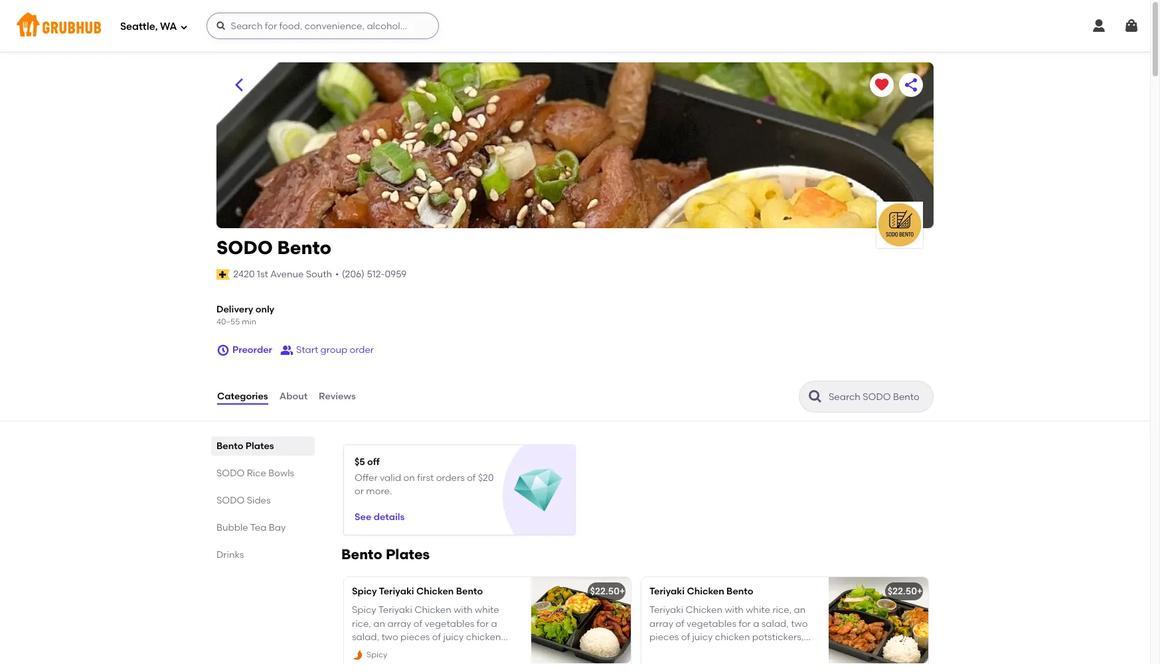 Task type: describe. For each thing, give the bounding box(es) containing it.
people icon image
[[280, 344, 293, 357]]

sodo bento logo image
[[877, 202, 923, 248]]

order
[[350, 345, 374, 356]]

(206) 512-0959 button
[[342, 268, 407, 282]]

2 chicken from the left
[[687, 586, 724, 598]]

delivery
[[216, 304, 253, 315]]

preorder button
[[216, 339, 272, 363]]

Search SODO Bento search field
[[827, 391, 929, 404]]

valid
[[380, 473, 401, 484]]

sodo bento
[[216, 236, 331, 259]]

tea
[[250, 523, 267, 534]]

teriyaki chicken bento
[[649, 586, 753, 598]]

of
[[467, 473, 476, 484]]

about
[[279, 391, 308, 402]]

bay
[[269, 523, 286, 534]]

sodo for sodo bento
[[216, 236, 273, 259]]

saved restaurant image
[[874, 77, 890, 93]]

drinks
[[216, 550, 244, 561]]

saved restaurant button
[[870, 73, 894, 97]]

$22.50 for spicy teriyaki chicken bento image
[[590, 586, 620, 598]]

or
[[355, 486, 364, 497]]

sodo sides tab
[[216, 494, 309, 508]]

group
[[320, 345, 347, 356]]

bento plates tab
[[216, 440, 309, 454]]

min
[[242, 317, 256, 326]]

1 horizontal spatial svg image
[[216, 21, 226, 31]]

spicy teriyaki chicken bento image
[[531, 578, 631, 664]]

plates inside tab
[[246, 441, 274, 452]]

only
[[255, 304, 274, 315]]

more.
[[366, 486, 392, 497]]

reviews
[[319, 391, 356, 402]]

subscription pass image
[[216, 269, 230, 280]]

• (206) 512-0959
[[335, 269, 407, 280]]

2420
[[233, 269, 255, 280]]

see
[[355, 512, 371, 524]]

bubble tea bay
[[216, 523, 286, 534]]

1 teriyaki from the left
[[379, 586, 414, 598]]

•
[[335, 269, 339, 280]]

(206)
[[342, 269, 365, 280]]

sodo sides
[[216, 495, 271, 507]]

bento plates inside tab
[[216, 441, 274, 452]]

share icon image
[[903, 77, 919, 93]]

Search for food, convenience, alcohol... search field
[[206, 13, 439, 39]]

1st
[[257, 269, 268, 280]]

1 chicken from the left
[[416, 586, 454, 598]]



Task type: vqa. For each thing, say whether or not it's contained in the screenshot.
Teriyaki Chicken Bento image
yes



Task type: locate. For each thing, give the bounding box(es) containing it.
teriyaki chicken bento image
[[829, 578, 928, 664]]

$22.50 + for teriyaki chicken bento image at the bottom right of page
[[888, 586, 923, 598]]

see details button
[[355, 506, 405, 530]]

chicken
[[416, 586, 454, 598], [687, 586, 724, 598]]

spicy image
[[352, 650, 364, 662]]

spicy up spicy icon
[[352, 586, 377, 598]]

plates up spicy teriyaki chicken bento
[[386, 546, 430, 563]]

bento plates down see details 'button'
[[341, 546, 430, 563]]

categories
[[217, 391, 268, 402]]

+ for teriyaki chicken bento image at the bottom right of page
[[917, 586, 923, 598]]

sodo rice bowls
[[216, 468, 294, 479]]

bento plates up sodo rice bowls
[[216, 441, 274, 452]]

0 horizontal spatial chicken
[[416, 586, 454, 598]]

2420 1st avenue south
[[233, 269, 332, 280]]

orders
[[436, 473, 465, 484]]

0 horizontal spatial teriyaki
[[379, 586, 414, 598]]

2 sodo from the top
[[216, 468, 245, 479]]

bento
[[277, 236, 331, 259], [216, 441, 243, 452], [341, 546, 382, 563], [456, 586, 483, 598], [727, 586, 753, 598]]

sodo rice bowls tab
[[216, 467, 309, 481]]

$22.50 +
[[590, 586, 625, 598], [888, 586, 923, 598]]

1 vertical spatial sodo
[[216, 468, 245, 479]]

1 $22.50 from the left
[[590, 586, 620, 598]]

caret left icon image
[[231, 77, 247, 93]]

start group order button
[[280, 339, 374, 363]]

0 vertical spatial sodo
[[216, 236, 273, 259]]

start group order
[[296, 345, 374, 356]]

spicy teriyaki chicken bento
[[352, 586, 483, 598]]

bento inside bento plates tab
[[216, 441, 243, 452]]

start
[[296, 345, 318, 356]]

2 teriyaki from the left
[[649, 586, 685, 598]]

search icon image
[[807, 389, 823, 405]]

0 horizontal spatial svg image
[[180, 23, 188, 31]]

2420 1st avenue south button
[[233, 267, 333, 282]]

rice
[[247, 468, 266, 479]]

seattle, wa
[[120, 20, 177, 32]]

2 horizontal spatial svg image
[[1091, 18, 1107, 34]]

reviews button
[[318, 373, 356, 421]]

bento plates
[[216, 441, 274, 452], [341, 546, 430, 563]]

delivery only 40–55 min
[[216, 304, 274, 326]]

details
[[374, 512, 405, 524]]

0 vertical spatial svg image
[[1124, 18, 1140, 34]]

0 horizontal spatial $22.50
[[590, 586, 620, 598]]

sodo for sodo rice bowls
[[216, 468, 245, 479]]

spicy
[[352, 586, 377, 598], [367, 651, 387, 660]]

1 horizontal spatial svg image
[[1124, 18, 1140, 34]]

main navigation navigation
[[0, 0, 1150, 52]]

0 vertical spatial bento plates
[[216, 441, 274, 452]]

1 $22.50 + from the left
[[590, 586, 625, 598]]

sodo up bubble
[[216, 495, 245, 507]]

1 horizontal spatial bento plates
[[341, 546, 430, 563]]

1 vertical spatial bento plates
[[341, 546, 430, 563]]

svg image
[[1091, 18, 1107, 34], [216, 21, 226, 31], [180, 23, 188, 31]]

svg image
[[1124, 18, 1140, 34], [216, 344, 230, 357]]

+
[[620, 586, 625, 598], [917, 586, 923, 598]]

+ for spicy teriyaki chicken bento image
[[620, 586, 625, 598]]

0 horizontal spatial bento plates
[[216, 441, 274, 452]]

$22.50
[[590, 586, 620, 598], [888, 586, 917, 598]]

40–55
[[216, 317, 240, 326]]

1 horizontal spatial plates
[[386, 546, 430, 563]]

on
[[403, 473, 415, 484]]

plates up sodo rice bowls tab
[[246, 441, 274, 452]]

2 $22.50 from the left
[[888, 586, 917, 598]]

2 $22.50 + from the left
[[888, 586, 923, 598]]

wa
[[160, 20, 177, 32]]

512-
[[367, 269, 385, 280]]

avenue
[[270, 269, 304, 280]]

about button
[[279, 373, 308, 421]]

$20
[[478, 473, 494, 484]]

spicy for spicy teriyaki chicken bento
[[352, 586, 377, 598]]

svg image inside preorder button
[[216, 344, 230, 357]]

sodo left rice
[[216, 468, 245, 479]]

categories button
[[216, 373, 269, 421]]

offer
[[355, 473, 378, 484]]

0 horizontal spatial plates
[[246, 441, 274, 452]]

$22.50 + for spicy teriyaki chicken bento image
[[590, 586, 625, 598]]

spicy right spicy icon
[[367, 651, 387, 660]]

teriyaki
[[379, 586, 414, 598], [649, 586, 685, 598]]

1 horizontal spatial $22.50 +
[[888, 586, 923, 598]]

sodo up 2420
[[216, 236, 273, 259]]

1 vertical spatial svg image
[[216, 344, 230, 357]]

$22.50 for teriyaki chicken bento image at the bottom right of page
[[888, 586, 917, 598]]

1 horizontal spatial +
[[917, 586, 923, 598]]

3 sodo from the top
[[216, 495, 245, 507]]

1 sodo from the top
[[216, 236, 273, 259]]

south
[[306, 269, 332, 280]]

1 horizontal spatial $22.50
[[888, 586, 917, 598]]

$5 off offer valid on first orders of $20 or more.
[[355, 457, 494, 497]]

2 + from the left
[[917, 586, 923, 598]]

1 + from the left
[[620, 586, 625, 598]]

2 vertical spatial sodo
[[216, 495, 245, 507]]

sodo
[[216, 236, 273, 259], [216, 468, 245, 479], [216, 495, 245, 507]]

$5
[[355, 457, 365, 468]]

preorder
[[232, 345, 272, 356]]

first
[[417, 473, 434, 484]]

0 horizontal spatial $22.50 +
[[590, 586, 625, 598]]

spicy for spicy
[[367, 651, 387, 660]]

sodo for sodo sides
[[216, 495, 245, 507]]

1 vertical spatial spicy
[[367, 651, 387, 660]]

0 vertical spatial spicy
[[352, 586, 377, 598]]

bubble tea bay tab
[[216, 521, 309, 535]]

bowls
[[268, 468, 294, 479]]

off
[[367, 457, 380, 468]]

1 horizontal spatial teriyaki
[[649, 586, 685, 598]]

0 horizontal spatial svg image
[[216, 344, 230, 357]]

bubble
[[216, 523, 248, 534]]

1 vertical spatial plates
[[386, 546, 430, 563]]

0 horizontal spatial +
[[620, 586, 625, 598]]

sides
[[247, 495, 271, 507]]

svg image inside the main navigation navigation
[[1124, 18, 1140, 34]]

0959
[[385, 269, 407, 280]]

drinks tab
[[216, 548, 309, 562]]

plates
[[246, 441, 274, 452], [386, 546, 430, 563]]

promo image
[[514, 467, 563, 515]]

0 vertical spatial plates
[[246, 441, 274, 452]]

1 horizontal spatial chicken
[[687, 586, 724, 598]]

see details
[[355, 512, 405, 524]]

seattle,
[[120, 20, 158, 32]]



